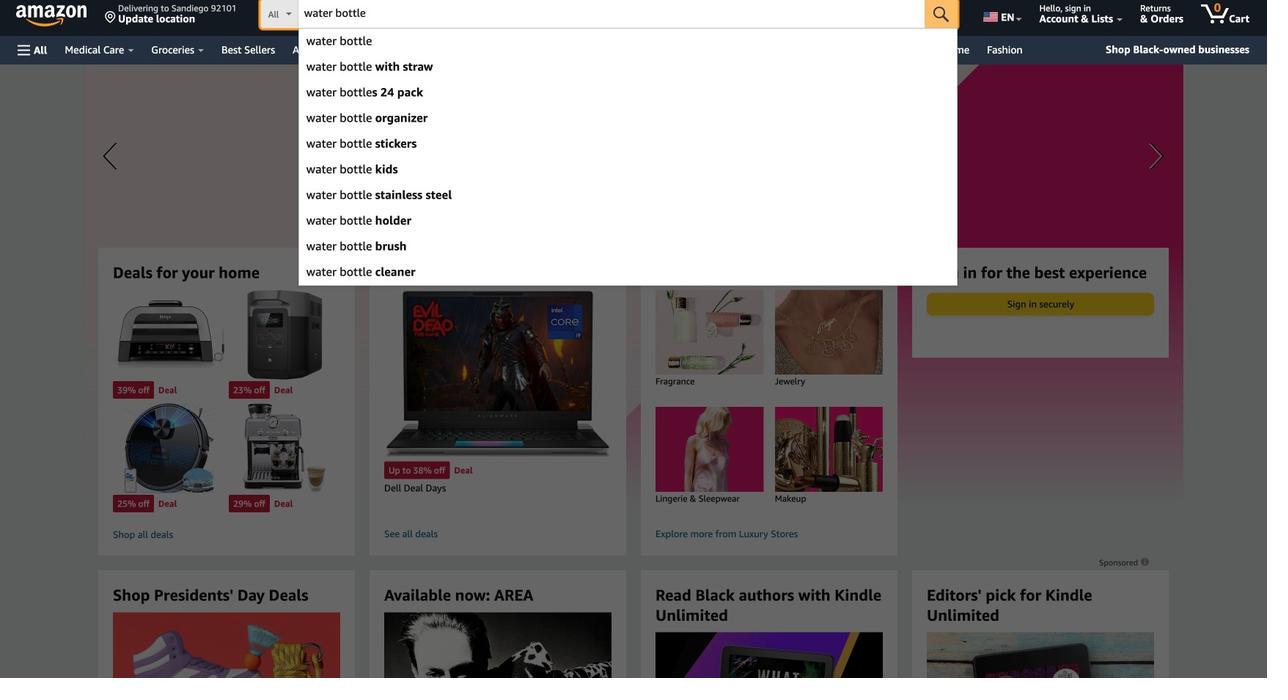 Task type: describe. For each thing, give the bounding box(es) containing it.
jewelry image
[[761, 290, 898, 375]]

amazon image
[[16, 5, 87, 27]]

navigation navigation
[[0, 0, 1268, 286]]

ef ecoflow portable power station delta max 2000, 2016wh expandable capacity, 1.8h to full charge, solar generator for home backup, emergency, outdoor camping(solar panel optional) image
[[229, 290, 340, 380]]

makeup image
[[761, 407, 898, 492]]

de'longhi la specialista espresso machine with grinder, milk frother, 1450w, barista kit - bean to cup coffee & cappuccino maker image
[[229, 404, 340, 494]]



Task type: locate. For each thing, give the bounding box(es) containing it.
valentine's day deals. alexa on the go from $34.99. limited-time offer. image
[[84, 65, 1184, 505]]

dell deal days image
[[384, 290, 612, 459]]

ninja dg551 foodi smart xl 6-in-1 indoor grill with air fry, roast, bake, broil, & dehydrate, foodi smart thermometer, 2nd generation, black/silver image
[[113, 290, 225, 380]]

main content
[[0, 65, 1268, 679]]

none submit inside search field
[[925, 0, 958, 29]]

fragrance image
[[642, 290, 778, 375]]

Search Amazon text field
[[298, 0, 925, 28]]

lubluelu robot vacuum and mop combo 3000pa, lidar navigation, 2-in-1 laser robotic vacuum cleaner, 5 editable mapping, 10 no-go zones, wifi/app/alexa, vacuum robot for pet hair, carpet, hard floor image
[[113, 404, 225, 494]]

None submit
[[925, 0, 958, 29]]

lingerie & sleepwear image
[[642, 407, 778, 492]]

None search field
[[260, 0, 958, 30]]

none search field inside navigation navigation
[[260, 0, 958, 30]]



Task type: vqa. For each thing, say whether or not it's contained in the screenshot.
Replies
no



